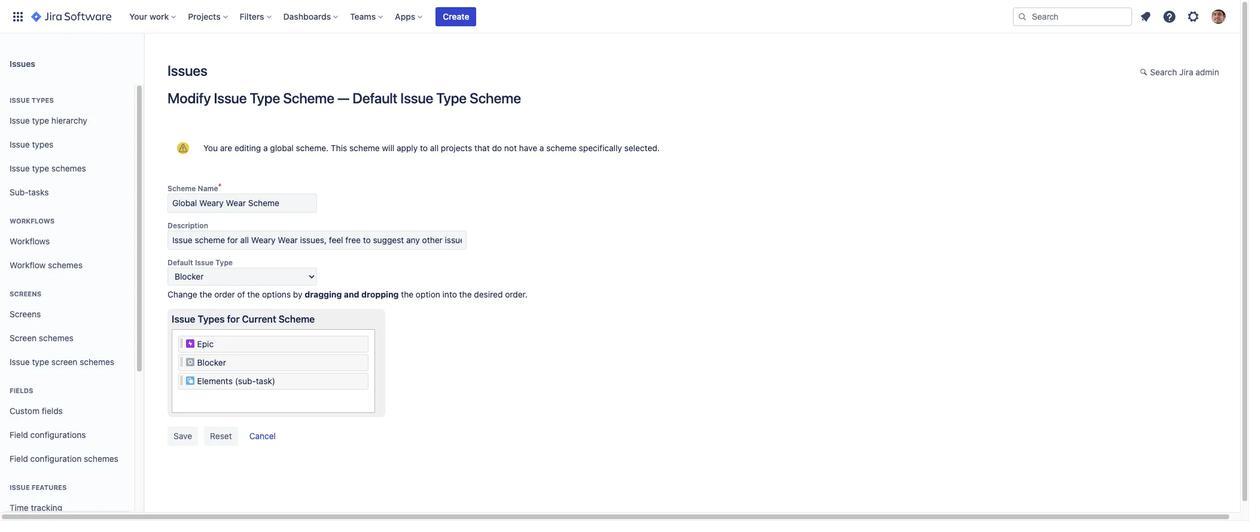 Task type: describe. For each thing, give the bounding box(es) containing it.
elements (sub-task)
[[197, 376, 275, 386]]

to
[[420, 143, 428, 153]]

dashboards
[[283, 11, 331, 21]]

apply
[[397, 143, 418, 153]]

vgrabber image for elements
[[181, 376, 183, 386]]

help image
[[1162, 9, 1177, 24]]

field configuration schemes link
[[5, 447, 130, 471]]

global
[[270, 143, 294, 153]]

schemes inside issue types group
[[51, 163, 86, 173]]

hierarchy
[[51, 115, 87, 125]]

search image
[[1018, 12, 1027, 21]]

create button
[[436, 7, 477, 26]]

issue for issue features
[[10, 484, 30, 492]]

issue type screen schemes
[[10, 357, 114, 367]]

schemes inside fields group
[[84, 454, 118, 464]]

4 the from the left
[[459, 290, 472, 300]]

scheme down by
[[279, 314, 315, 325]]

custom fields
[[10, 406, 63, 416]]

change the order of the options by dragging and dropping the option into the desired order.
[[168, 290, 528, 300]]

work
[[150, 11, 169, 21]]

features
[[32, 484, 67, 492]]

screens link
[[5, 303, 130, 327]]

Default Issue Type text field
[[168, 268, 317, 286]]

sub-
[[10, 187, 28, 197]]

0 horizontal spatial issues
[[10, 58, 35, 69]]

cancel link
[[243, 427, 282, 446]]

tracking
[[31, 503, 62, 513]]

not
[[504, 143, 517, 153]]

field configurations link
[[5, 424, 130, 447]]

types for issue types
[[32, 96, 54, 104]]

modify
[[168, 90, 211, 106]]

blocker
[[197, 358, 226, 368]]

type for screen
[[32, 357, 49, 367]]

workflows link
[[5, 230, 130, 254]]

screens group
[[5, 278, 130, 378]]

teams button
[[346, 7, 388, 26]]

jira
[[1179, 67, 1193, 77]]

small image
[[1140, 68, 1150, 77]]

field configurations
[[10, 430, 86, 440]]

screen schemes link
[[5, 327, 130, 351]]

this
[[331, 143, 347, 153]]

configuration
[[30, 454, 82, 464]]

projects
[[441, 143, 472, 153]]

order
[[214, 290, 235, 300]]

filters
[[240, 11, 264, 21]]

scheme.
[[296, 143, 329, 153]]

—
[[337, 90, 349, 106]]

1 scheme from the left
[[349, 143, 380, 153]]

dragging
[[305, 290, 342, 300]]

into
[[442, 290, 457, 300]]

field for field configuration schemes
[[10, 454, 28, 464]]

type for schemes
[[32, 163, 49, 173]]

you are editing a global scheme. this scheme will apply to all projects that do not have a scheme specifically selected.
[[203, 143, 660, 153]]

issue type schemes
[[10, 163, 86, 173]]

banner containing your work
[[0, 0, 1240, 34]]

schemes inside the workflows group
[[48, 260, 83, 270]]

issue types for current scheme
[[172, 314, 315, 325]]

issue right modify
[[214, 90, 247, 106]]

screen
[[51, 357, 77, 367]]

specifically
[[579, 143, 622, 153]]

for
[[227, 314, 240, 325]]

option
[[416, 290, 440, 300]]

projects button
[[184, 7, 233, 26]]

current
[[242, 314, 276, 325]]

field for field configurations
[[10, 430, 28, 440]]

type for hierarchy
[[32, 115, 49, 125]]

projects
[[188, 11, 221, 21]]

options
[[262, 290, 291, 300]]

issue types
[[10, 96, 54, 104]]

issue features group
[[5, 471, 130, 522]]

settings image
[[1186, 9, 1201, 24]]

search jira admin
[[1150, 67, 1219, 77]]

will
[[382, 143, 394, 153]]

and
[[344, 290, 359, 300]]

scheme name
[[168, 184, 218, 193]]

2 scheme from the left
[[546, 143, 577, 153]]

apps
[[395, 11, 415, 21]]

default issue type
[[168, 258, 233, 267]]

workflow schemes
[[10, 260, 83, 270]]

issue type hierarchy
[[10, 115, 87, 125]]

filters button
[[236, 7, 276, 26]]

teams
[[350, 11, 376, 21]]

issue types group
[[5, 84, 130, 208]]

3 the from the left
[[401, 290, 414, 300]]

custom fields link
[[5, 400, 130, 424]]

task)
[[256, 376, 275, 386]]

tasks
[[28, 187, 49, 197]]

issue type hierarchy link
[[5, 109, 130, 133]]

screen
[[10, 333, 37, 343]]

fields group
[[5, 375, 130, 475]]

schemes right 'screen'
[[80, 357, 114, 367]]

screen schemes
[[10, 333, 73, 343]]

all
[[430, 143, 439, 153]]

scheme left —
[[283, 90, 334, 106]]



Task type: vqa. For each thing, say whether or not it's contained in the screenshot.
Guillermo'S Gone: The Game: The Dashboard on the left top of the page
no



Task type: locate. For each thing, give the bounding box(es) containing it.
issue types link
[[5, 133, 130, 157]]

a right have
[[540, 143, 544, 153]]

issue type screen schemes link
[[5, 351, 130, 375]]

vgrabber image down vgrabber image
[[181, 376, 183, 386]]

scheme left will on the top left of page
[[349, 143, 380, 153]]

configurations
[[30, 430, 86, 440]]

2 the from the left
[[247, 290, 260, 300]]

vgrabber image
[[181, 358, 183, 367]]

image image left elements
[[185, 376, 195, 386]]

sub-tasks link
[[5, 181, 130, 205]]

appswitcher icon image
[[11, 9, 25, 24]]

the left order
[[200, 290, 212, 300]]

0 horizontal spatial types
[[32, 96, 54, 104]]

scheme left 'name'
[[168, 184, 196, 193]]

issue up to
[[400, 90, 433, 106]]

schemes down workflows link
[[48, 260, 83, 270]]

1 horizontal spatial scheme
[[546, 143, 577, 153]]

time tracking link
[[5, 497, 130, 520]]

image image
[[185, 339, 195, 349], [185, 358, 195, 367], [185, 376, 195, 386]]

type up projects
[[436, 90, 467, 106]]

types for issue types for current scheme
[[198, 314, 225, 325]]

elements
[[197, 376, 233, 386]]

name
[[198, 184, 218, 193]]

have
[[519, 143, 537, 153]]

cancel
[[249, 431, 276, 442]]

search
[[1150, 67, 1177, 77]]

3 type from the top
[[32, 357, 49, 367]]

epic
[[197, 339, 214, 349]]

None text field
[[168, 194, 317, 213]]

issue up sub-
[[10, 163, 30, 173]]

issue for issue types
[[10, 96, 30, 104]]

issue for issue type screen schemes
[[10, 357, 30, 367]]

2 workflows from the top
[[10, 236, 50, 246]]

0 vertical spatial vgrabber image
[[181, 339, 183, 349]]

issue inside 'link'
[[10, 139, 30, 149]]

0 horizontal spatial type
[[216, 258, 233, 267]]

0 vertical spatial type
[[32, 115, 49, 125]]

scheme
[[349, 143, 380, 153], [546, 143, 577, 153]]

0 vertical spatial field
[[10, 430, 28, 440]]

primary element
[[7, 0, 1013, 33]]

sidebar navigation image
[[130, 48, 157, 72]]

2 horizontal spatial type
[[436, 90, 467, 106]]

schemes down issue types 'link'
[[51, 163, 86, 173]]

image image left epic
[[185, 339, 195, 349]]

the
[[200, 290, 212, 300], [247, 290, 260, 300], [401, 290, 414, 300], [459, 290, 472, 300]]

issue features
[[10, 484, 67, 492]]

jira software image
[[31, 9, 111, 24], [31, 9, 111, 24]]

fields
[[10, 387, 33, 395]]

1 workflows from the top
[[10, 217, 55, 225]]

2 a from the left
[[540, 143, 544, 153]]

issue inside screens group
[[10, 357, 30, 367]]

scheme up do
[[470, 90, 521, 106]]

1 vertical spatial type
[[32, 163, 49, 173]]

workflows up workflow
[[10, 236, 50, 246]]

issue up time on the bottom left
[[10, 484, 30, 492]]

Search field
[[1013, 7, 1133, 26]]

0 vertical spatial workflows
[[10, 217, 55, 225]]

apps button
[[391, 7, 427, 26]]

screens down workflow
[[10, 290, 41, 298]]

2 field from the top
[[10, 454, 28, 464]]

do
[[492, 143, 502, 153]]

custom
[[10, 406, 39, 416]]

0 horizontal spatial default
[[168, 258, 193, 267]]

types up issue type hierarchy
[[32, 96, 54, 104]]

workflows group
[[5, 205, 130, 281]]

desired
[[474, 290, 503, 300]]

1 horizontal spatial type
[[250, 90, 280, 106]]

sub-tasks
[[10, 187, 49, 197]]

issue left the 'types'
[[10, 139, 30, 149]]

the right of
[[247, 290, 260, 300]]

0 vertical spatial screens
[[10, 290, 41, 298]]

issue for issue type schemes
[[10, 163, 30, 173]]

1 image image from the top
[[185, 339, 195, 349]]

order.
[[505, 290, 528, 300]]

0 vertical spatial types
[[32, 96, 54, 104]]

of
[[237, 290, 245, 300]]

issues up 'issue types'
[[10, 58, 35, 69]]

1 screens from the top
[[10, 290, 41, 298]]

issue for issue type hierarchy
[[10, 115, 30, 125]]

issue type schemes link
[[5, 157, 130, 181]]

(sub-
[[235, 376, 256, 386]]

1 horizontal spatial issues
[[168, 62, 207, 79]]

screens up screen
[[10, 309, 41, 319]]

1 vertical spatial workflows
[[10, 236, 50, 246]]

screens for screens group
[[10, 290, 41, 298]]

vgrabber image
[[181, 339, 183, 349], [181, 376, 183, 386]]

issue up issue type hierarchy
[[10, 96, 30, 104]]

the left option
[[401, 290, 414, 300]]

default up change
[[168, 258, 193, 267]]

issue down 'issue types'
[[10, 115, 30, 125]]

selected.
[[624, 143, 660, 153]]

default right —
[[352, 90, 397, 106]]

change
[[168, 290, 197, 300]]

scheme
[[283, 90, 334, 106], [470, 90, 521, 106], [168, 184, 196, 193], [279, 314, 315, 325]]

types left for
[[198, 314, 225, 325]]

schemes down field configurations link on the bottom of page
[[84, 454, 118, 464]]

vgrabber image up vgrabber image
[[181, 339, 183, 349]]

the right into at the left of the page
[[459, 290, 472, 300]]

2 type from the top
[[32, 163, 49, 173]]

type for modify issue type scheme                 — default issue type scheme
[[250, 90, 280, 106]]

types inside group
[[32, 96, 54, 104]]

1 vertical spatial screens
[[10, 309, 41, 319]]

dropping
[[361, 290, 399, 300]]

screens
[[10, 290, 41, 298], [10, 309, 41, 319]]

None submit
[[168, 427, 198, 446]]

banner
[[0, 0, 1240, 34]]

search jira admin link
[[1134, 63, 1225, 83]]

2 vertical spatial type
[[32, 357, 49, 367]]

workflows for workflows link
[[10, 236, 50, 246]]

field up issue features
[[10, 454, 28, 464]]

by
[[293, 290, 302, 300]]

image image for epic
[[185, 339, 195, 349]]

None button
[[204, 427, 238, 446]]

Description text field
[[168, 231, 467, 250]]

default
[[352, 90, 397, 106], [168, 258, 193, 267]]

1 vgrabber image from the top
[[181, 339, 183, 349]]

workflows inside workflows link
[[10, 236, 50, 246]]

issue for issue types for current scheme
[[172, 314, 195, 325]]

type
[[250, 90, 280, 106], [436, 90, 467, 106], [216, 258, 233, 267]]

issue for issue types
[[10, 139, 30, 149]]

modify issue type scheme                 — default issue type scheme
[[168, 90, 521, 106]]

workflows down sub-tasks
[[10, 217, 55, 225]]

dashboards button
[[280, 7, 343, 26]]

workflow schemes link
[[5, 254, 130, 278]]

issue up change
[[195, 258, 214, 267]]

notifications image
[[1138, 9, 1153, 24]]

1 vertical spatial field
[[10, 454, 28, 464]]

your
[[129, 11, 147, 21]]

type left 'screen'
[[32, 357, 49, 367]]

3 image image from the top
[[185, 376, 195, 386]]

type up global
[[250, 90, 280, 106]]

0 vertical spatial image image
[[185, 339, 195, 349]]

type for default issue type
[[216, 258, 233, 267]]

field
[[10, 430, 28, 440], [10, 454, 28, 464]]

1 the from the left
[[200, 290, 212, 300]]

that
[[475, 143, 490, 153]]

1 vertical spatial image image
[[185, 358, 195, 367]]

workflow
[[10, 260, 46, 270]]

scheme right have
[[546, 143, 577, 153]]

your work
[[129, 11, 169, 21]]

schemes
[[51, 163, 86, 173], [48, 260, 83, 270], [39, 333, 73, 343], [80, 357, 114, 367], [84, 454, 118, 464]]

type
[[32, 115, 49, 125], [32, 163, 49, 173], [32, 357, 49, 367]]

admin
[[1196, 67, 1219, 77]]

1 horizontal spatial default
[[352, 90, 397, 106]]

1 vertical spatial types
[[198, 314, 225, 325]]

type up tasks
[[32, 163, 49, 173]]

are
[[220, 143, 232, 153]]

0 horizontal spatial scheme
[[349, 143, 380, 153]]

you
[[203, 143, 218, 153]]

fields
[[42, 406, 63, 416]]

schemes up issue type screen schemes
[[39, 333, 73, 343]]

0 vertical spatial default
[[352, 90, 397, 106]]

screens for screens link
[[10, 309, 41, 319]]

type down 'issue types'
[[32, 115, 49, 125]]

types
[[32, 139, 53, 149]]

workflows
[[10, 217, 55, 225], [10, 236, 50, 246]]

2 image image from the top
[[185, 358, 195, 367]]

1 vertical spatial default
[[168, 258, 193, 267]]

time
[[10, 503, 29, 513]]

0 horizontal spatial a
[[263, 143, 268, 153]]

a
[[263, 143, 268, 153], [540, 143, 544, 153]]

2 screens from the top
[[10, 309, 41, 319]]

a left global
[[263, 143, 268, 153]]

create
[[443, 11, 469, 21]]

your work button
[[126, 7, 181, 26]]

2 vgrabber image from the top
[[181, 376, 183, 386]]

1 vertical spatial vgrabber image
[[181, 376, 183, 386]]

issue down screen
[[10, 357, 30, 367]]

issues up modify
[[168, 62, 207, 79]]

time tracking
[[10, 503, 62, 513]]

type up default issue type text field on the bottom left of page
[[216, 258, 233, 267]]

1 a from the left
[[263, 143, 268, 153]]

1 type from the top
[[32, 115, 49, 125]]

1 horizontal spatial a
[[540, 143, 544, 153]]

field down custom
[[10, 430, 28, 440]]

editing
[[234, 143, 261, 153]]

your profile and settings image
[[1211, 9, 1226, 24]]

image image for blocker
[[185, 358, 195, 367]]

2 vertical spatial image image
[[185, 376, 195, 386]]

image image right vgrabber image
[[185, 358, 195, 367]]

1 field from the top
[[10, 430, 28, 440]]

1 horizontal spatial types
[[198, 314, 225, 325]]

workflows for the workflows group on the left of the page
[[10, 217, 55, 225]]

types
[[32, 96, 54, 104], [198, 314, 225, 325]]

vgrabber image for epic
[[181, 339, 183, 349]]

description
[[168, 221, 208, 230]]

issue down change
[[172, 314, 195, 325]]

type inside screens group
[[32, 357, 49, 367]]



